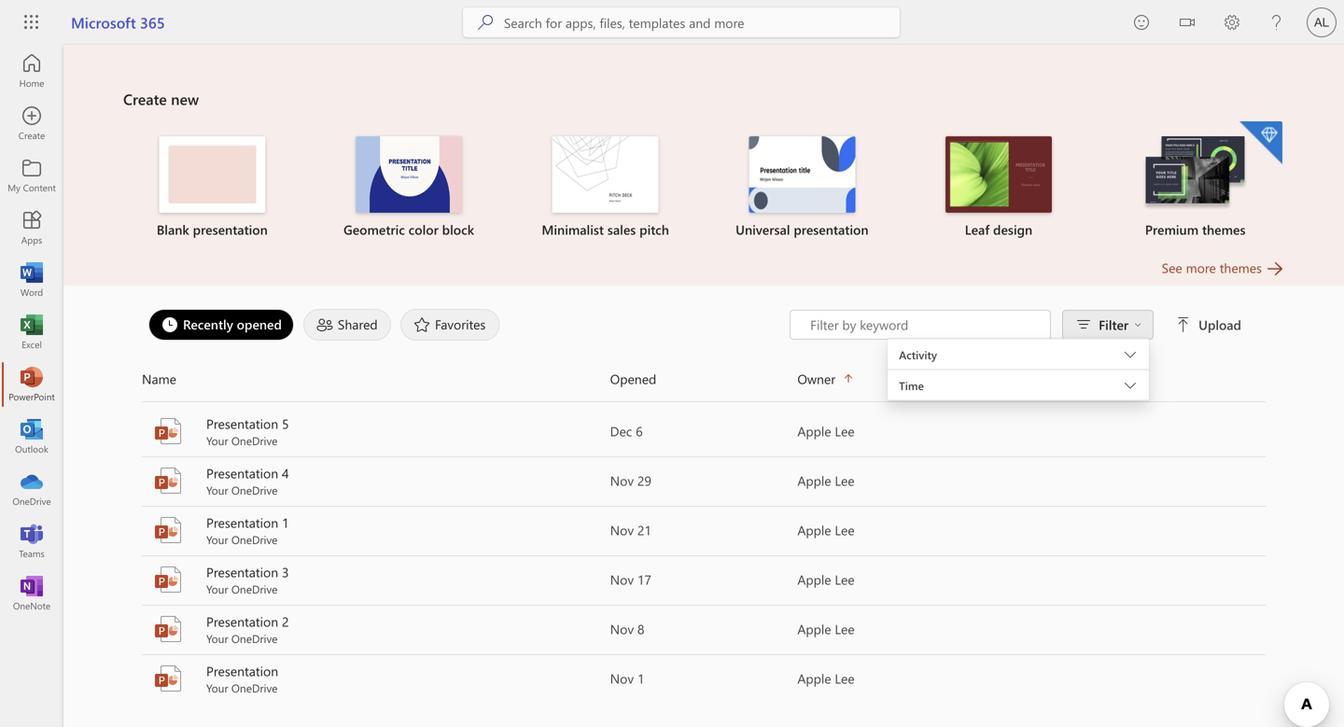 Task type: describe. For each thing, give the bounding box(es) containing it.
leaf design element
[[912, 136, 1086, 239]]

apple lee for nov 21
[[797, 521, 855, 539]]

365
[[140, 12, 165, 32]]

leaf
[[965, 221, 990, 238]]

color
[[409, 221, 439, 238]]

create new application
[[0, 45, 1344, 727]]

nov 21
[[610, 521, 652, 539]]

apple for nov 1
[[797, 670, 831, 687]]

Filter by keyword text field
[[808, 315, 1041, 334]]

apple lee for dec 6
[[797, 422, 855, 440]]

opened button
[[610, 364, 797, 394]]

onedrive for 3
[[231, 582, 278, 596]]

outlook image
[[22, 428, 41, 446]]

see
[[1162, 259, 1182, 276]]

lee for 17
[[835, 571, 855, 588]]

geometric color block element
[[322, 136, 496, 239]]

shared
[[338, 315, 378, 333]]

design
[[993, 221, 1033, 238]]

leaf design image
[[946, 136, 1052, 213]]

apple for dec 6
[[797, 422, 831, 440]]

opened
[[237, 315, 282, 333]]

universal presentation image
[[749, 136, 855, 213]]

premium themes element
[[1108, 121, 1282, 239]]

create new
[[123, 89, 199, 109]]

 upload
[[1176, 316, 1241, 333]]

apps image
[[22, 218, 41, 237]]

leaf design
[[965, 221, 1033, 238]]

your for presentation 3
[[206, 582, 228, 596]]

microsoft
[[71, 12, 136, 32]]

presentation 5 your onedrive
[[206, 415, 289, 448]]

powerpoint image for presentation 2
[[153, 614, 183, 644]]

microsoft 365
[[71, 12, 165, 32]]

blank presentation
[[157, 221, 268, 238]]

nov for nov 8
[[610, 620, 634, 638]]

premium themes
[[1145, 221, 1246, 238]]

presentation for presentation 2
[[206, 613, 278, 630]]

17
[[637, 571, 652, 588]]

nov for nov 29
[[610, 472, 634, 489]]

row inside create new main content
[[142, 364, 1266, 402]]

apple for nov 17
[[797, 571, 831, 588]]

powerpoint image for presentation 5
[[153, 416, 183, 446]]

4
[[282, 464, 289, 482]]

universal presentation
[[736, 221, 869, 238]]

presentation for universal presentation
[[794, 221, 869, 238]]

teams image
[[22, 532, 41, 551]]

minimalist sales pitch element
[[518, 136, 693, 239]]

apple for nov 21
[[797, 521, 831, 539]]

time
[[899, 378, 924, 393]]

menu inside displaying 6 out of 13 files. status
[[888, 338, 1149, 339]]

nov for nov 21
[[610, 521, 634, 539]]

minimalist sales pitch
[[542, 221, 669, 238]]

your inside the 'presentation your onedrive'
[[206, 680, 228, 695]]


[[1180, 15, 1195, 30]]

recently opened element
[[148, 309, 294, 341]]

universal presentation element
[[715, 136, 889, 239]]

tab list inside create new main content
[[144, 304, 790, 345]]

name button
[[142, 364, 610, 394]]

presentation 1 your onedrive
[[206, 514, 289, 547]]

powerpoint image for presentation 4
[[153, 466, 183, 496]]

home image
[[22, 62, 41, 80]]

nov 29
[[610, 472, 652, 489]]

apple for nov 29
[[797, 472, 831, 489]]

your for presentation 1
[[206, 532, 228, 547]]

owner button
[[797, 364, 985, 394]]

6
[[636, 422, 643, 440]]

29
[[637, 472, 652, 489]]

Search box. Suggestions appear as you type. search field
[[504, 7, 900, 37]]

onedrive for 5
[[231, 433, 278, 448]]

shared element
[[303, 309, 391, 341]]

presentation for blank presentation
[[193, 221, 268, 238]]

pitch
[[640, 221, 669, 238]]

nov 1
[[610, 670, 644, 687]]

your for presentation 4
[[206, 483, 228, 498]]

presentation for presentation 5
[[206, 415, 278, 432]]

your for presentation 2
[[206, 631, 228, 646]]


[[1134, 321, 1142, 329]]

21
[[637, 521, 652, 539]]

presentation your onedrive
[[206, 662, 278, 695]]

dec 6
[[610, 422, 643, 440]]

shared tab
[[299, 309, 396, 341]]

activity inside column header
[[985, 370, 1027, 387]]

blank
[[157, 221, 189, 238]]

premium templates diamond image
[[1240, 121, 1282, 164]]

0 vertical spatial powerpoint image
[[22, 375, 41, 394]]



Task type: vqa. For each thing, say whether or not it's contained in the screenshot.
Shortcut
no



Task type: locate. For each thing, give the bounding box(es) containing it.
your
[[206, 433, 228, 448], [206, 483, 228, 498], [206, 532, 228, 547], [206, 582, 228, 596], [206, 631, 228, 646], [206, 680, 228, 695]]

nov for nov 1
[[610, 670, 634, 687]]

2 presentation from the top
[[206, 464, 278, 482]]

name presentation 4 cell
[[142, 464, 610, 498]]

filter 
[[1099, 316, 1142, 333]]

name presentation cell
[[142, 662, 610, 695]]

onedrive for 2
[[231, 631, 278, 646]]

5 powerpoint image from the top
[[153, 664, 183, 694]]

nov left 21
[[610, 521, 634, 539]]

8
[[637, 620, 644, 638]]

4 nov from the top
[[610, 620, 634, 638]]

5 apple from the top
[[797, 620, 831, 638]]

your inside presentation 3 your onedrive
[[206, 582, 228, 596]]

apple lee for nov 8
[[797, 620, 855, 638]]

geometric color block
[[343, 221, 474, 238]]

powerpoint image left presentation 4 your onedrive on the left of page
[[153, 466, 183, 496]]

lee for 21
[[835, 521, 855, 539]]

1 onedrive from the top
[[231, 433, 278, 448]]

5
[[282, 415, 289, 432]]

1 apple from the top
[[797, 422, 831, 440]]

presentation for presentation 4
[[206, 464, 278, 482]]

my content image
[[22, 166, 41, 185]]

powerpoint image down excel icon at the top of the page
[[22, 375, 41, 394]]

powerpoint image
[[22, 375, 41, 394], [153, 565, 183, 595]]

5 presentation from the top
[[206, 613, 278, 630]]

3 onedrive from the top
[[231, 532, 278, 547]]

your up the 'presentation your onedrive'
[[206, 631, 228, 646]]

your inside "presentation 1 your onedrive"
[[206, 532, 228, 547]]

presentation
[[206, 415, 278, 432], [206, 464, 278, 482], [206, 514, 278, 531], [206, 563, 278, 581], [206, 613, 278, 630], [206, 662, 278, 680]]

dec
[[610, 422, 632, 440]]

onedrive inside presentation 2 your onedrive
[[231, 631, 278, 646]]

onedrive inside presentation 4 your onedrive
[[231, 483, 278, 498]]

presentation for presentation
[[206, 662, 278, 680]]

themes inside button
[[1220, 259, 1262, 276]]

geometric color block image
[[356, 136, 462, 213]]

onedrive up the 'presentation your onedrive'
[[231, 631, 278, 646]]

filter
[[1099, 316, 1129, 333]]

2 apple lee from the top
[[797, 472, 855, 489]]

list
[[123, 119, 1284, 258]]

1 powerpoint image from the top
[[153, 416, 183, 446]]

presentation down "presentation 1 your onedrive"
[[206, 563, 278, 581]]

powerpoint image left presentation 3 your onedrive
[[153, 565, 183, 595]]

create new main content
[[63, 45, 1344, 704]]

name
[[142, 370, 176, 387]]

apple lee
[[797, 422, 855, 440], [797, 472, 855, 489], [797, 521, 855, 539], [797, 571, 855, 588], [797, 620, 855, 638], [797, 670, 855, 687]]

powerpoint image left presentation 2 your onedrive
[[153, 614, 183, 644]]

4 presentation from the top
[[206, 563, 278, 581]]

themes right "more"
[[1220, 259, 1262, 276]]

navigation
[[0, 45, 63, 620]]

presentation down presentation 5 your onedrive
[[206, 464, 278, 482]]

presentation 4 your onedrive
[[206, 464, 289, 498]]

onedrive inside "presentation 1 your onedrive"
[[231, 532, 278, 547]]

onenote image
[[22, 584, 41, 603]]

premium themes image
[[1142, 136, 1249, 211]]

3
[[282, 563, 289, 581]]

onedrive inside presentation 3 your onedrive
[[231, 582, 278, 596]]

nov left 8
[[610, 620, 634, 638]]

0 horizontal spatial powerpoint image
[[22, 375, 41, 394]]

4 your from the top
[[206, 582, 228, 596]]

activity, column 4 of 4 column header
[[985, 364, 1266, 394]]

themes up see more themes button
[[1202, 221, 1246, 238]]

your up presentation 2 your onedrive
[[206, 582, 228, 596]]

1 horizontal spatial presentation
[[794, 221, 869, 238]]

nov left 29
[[610, 472, 634, 489]]

activity
[[899, 347, 937, 362], [985, 370, 1027, 387]]

word image
[[22, 271, 41, 289]]

blank presentation element
[[125, 136, 299, 239]]

2 lee from the top
[[835, 472, 855, 489]]

1 apple lee from the top
[[797, 422, 855, 440]]

1 for nov 1
[[637, 670, 644, 687]]

1 horizontal spatial powerpoint image
[[153, 565, 183, 595]]

themes
[[1202, 221, 1246, 238], [1220, 259, 1262, 276]]

see more themes button
[[1162, 258, 1284, 278]]

onedrive inside presentation 5 your onedrive
[[231, 433, 278, 448]]

al button
[[1299, 0, 1344, 45]]

onedrive up presentation 3 your onedrive
[[231, 532, 278, 547]]

lee for 29
[[835, 472, 855, 489]]

onedrive image
[[22, 480, 41, 498]]

presentation down presentation 2 your onedrive
[[206, 662, 278, 680]]

presentation for presentation 3
[[206, 563, 278, 581]]

6 presentation from the top
[[206, 662, 278, 680]]

1 presentation from the top
[[206, 415, 278, 432]]

presentation inside presentation 4 your onedrive
[[206, 464, 278, 482]]

presentation 3 your onedrive
[[206, 563, 289, 596]]

0 vertical spatial 1
[[282, 514, 289, 531]]

onedrive up presentation 2 your onedrive
[[231, 582, 278, 596]]

powerpoint image left "presentation 1 your onedrive"
[[153, 515, 183, 545]]

onedrive inside the 'presentation your onedrive'
[[231, 680, 278, 695]]

apple lee for nov 29
[[797, 472, 855, 489]]

apple lee for nov 1
[[797, 670, 855, 687]]

name presentation 5 cell
[[142, 414, 610, 448]]

0 vertical spatial activity
[[899, 347, 937, 362]]

6 apple lee from the top
[[797, 670, 855, 687]]

0 horizontal spatial activity
[[899, 347, 937, 362]]

powerpoint image inside name presentation 2 cell
[[153, 614, 183, 644]]

nov
[[610, 472, 634, 489], [610, 521, 634, 539], [610, 571, 634, 588], [610, 620, 634, 638], [610, 670, 634, 687]]

3 presentation from the top
[[206, 514, 278, 531]]

see more themes
[[1162, 259, 1262, 276]]

presentation for presentation 1
[[206, 514, 278, 531]]

minimalist sales pitch image
[[552, 136, 659, 213]]

onedrive for 4
[[231, 483, 278, 498]]

displaying 6 out of 13 files. status
[[790, 310, 1245, 405]]

onedrive
[[231, 433, 278, 448], [231, 483, 278, 498], [231, 532, 278, 547], [231, 582, 278, 596], [231, 631, 278, 646], [231, 680, 278, 695]]

row containing name
[[142, 364, 1266, 402]]

1 vertical spatial activity
[[985, 370, 1027, 387]]

powerpoint image inside name presentation 5 cell
[[153, 416, 183, 446]]

3 apple lee from the top
[[797, 521, 855, 539]]

nov 8
[[610, 620, 644, 638]]

presentation inside "presentation 1 your onedrive"
[[206, 514, 278, 531]]

favorites element
[[400, 309, 500, 341]]

powerpoint image inside name presentation 4 'cell'
[[153, 466, 183, 496]]

your up presentation 4 your onedrive on the left of page
[[206, 433, 228, 448]]

1 down 4
[[282, 514, 289, 531]]

your for presentation 5
[[206, 433, 228, 448]]

1 vertical spatial powerpoint image
[[153, 565, 183, 595]]

1 lee from the top
[[835, 422, 855, 440]]

4 lee from the top
[[835, 571, 855, 588]]

1
[[282, 514, 289, 531], [637, 670, 644, 687]]

opened
[[610, 370, 656, 387]]

lee for 1
[[835, 670, 855, 687]]

2 nov from the top
[[610, 521, 634, 539]]

tab list
[[144, 304, 790, 345]]

onedrive up "presentation 1 your onedrive"
[[231, 483, 278, 498]]

5 nov from the top
[[610, 670, 634, 687]]

5 apple lee from the top
[[797, 620, 855, 638]]

3 your from the top
[[206, 532, 228, 547]]

0 vertical spatial themes
[[1202, 221, 1246, 238]]

2 onedrive from the top
[[231, 483, 278, 498]]

favorites tab
[[396, 309, 504, 341]]

presentation inside presentation 3 your onedrive
[[206, 563, 278, 581]]

3 powerpoint image from the top
[[153, 515, 183, 545]]

1 horizontal spatial 1
[[637, 670, 644, 687]]

minimalist
[[542, 221, 604, 238]]

premium
[[1145, 221, 1199, 238]]

4 powerpoint image from the top
[[153, 614, 183, 644]]

your inside presentation 4 your onedrive
[[206, 483, 228, 498]]

1 your from the top
[[206, 433, 228, 448]]

recently
[[183, 315, 233, 333]]

create image
[[22, 114, 41, 133]]

onedrive down presentation 2 your onedrive
[[231, 680, 278, 695]]

more
[[1186, 259, 1216, 276]]

1 for presentation 1 your onedrive
[[282, 514, 289, 531]]

2 apple from the top
[[797, 472, 831, 489]]

presentation inside presentation 2 your onedrive
[[206, 613, 278, 630]]

0 horizontal spatial 1
[[282, 514, 289, 531]]

activity inside displaying 6 out of 13 files. status
[[899, 347, 937, 362]]

 button
[[1165, 0, 1210, 48]]

nov left '17'
[[610, 571, 634, 588]]

3 nov from the top
[[610, 571, 634, 588]]

6 onedrive from the top
[[231, 680, 278, 695]]

1 inside "presentation 1 your onedrive"
[[282, 514, 289, 531]]

name presentation 1 cell
[[142, 513, 610, 547]]

4 apple lee from the top
[[797, 571, 855, 588]]

list inside create new main content
[[123, 119, 1284, 258]]

powerpoint image left the 'presentation your onedrive'
[[153, 664, 183, 694]]

al
[[1314, 15, 1329, 29]]

universal
[[736, 221, 790, 238]]

presentation left '5'
[[206, 415, 278, 432]]

powerpoint image inside name presentation cell
[[153, 664, 183, 694]]

tab list containing recently opened
[[144, 304, 790, 345]]

2 presentation from the left
[[794, 221, 869, 238]]

nov down nov 8
[[610, 670, 634, 687]]

microsoft 365 banner
[[0, 0, 1344, 48]]

presentation down presentation 3 your onedrive
[[206, 613, 278, 630]]

apple for nov 8
[[797, 620, 831, 638]]

1 down 8
[[637, 670, 644, 687]]

your up presentation 3 your onedrive
[[206, 532, 228, 547]]

block
[[442, 221, 474, 238]]

powerpoint image inside name presentation 3 cell
[[153, 565, 183, 595]]

new
[[171, 89, 199, 109]]

your inside presentation 5 your onedrive
[[206, 433, 228, 448]]

owner
[[797, 370, 836, 387]]

apple lee for nov 17
[[797, 571, 855, 588]]

sales
[[607, 221, 636, 238]]

menu
[[888, 338, 1149, 339]]

5 lee from the top
[[835, 620, 855, 638]]

2 your from the top
[[206, 483, 228, 498]]

navigation inside create new application
[[0, 45, 63, 620]]

1 presentation from the left
[[193, 221, 268, 238]]

presentation 2 your onedrive
[[206, 613, 289, 646]]

2
[[282, 613, 289, 630]]

1 vertical spatial 1
[[637, 670, 644, 687]]

create
[[123, 89, 167, 109]]

lee for 6
[[835, 422, 855, 440]]

onedrive for 1
[[231, 532, 278, 547]]

list containing blank presentation
[[123, 119, 1284, 258]]

excel image
[[22, 323, 41, 342]]

powerpoint image for presentation
[[153, 664, 183, 694]]

upload
[[1199, 316, 1241, 333]]

powerpoint image
[[153, 416, 183, 446], [153, 466, 183, 496], [153, 515, 183, 545], [153, 614, 183, 644], [153, 664, 183, 694]]

presentation
[[193, 221, 268, 238], [794, 221, 869, 238]]

6 your from the top
[[206, 680, 228, 695]]

powerpoint image down the name
[[153, 416, 183, 446]]

your inside presentation 2 your onedrive
[[206, 631, 228, 646]]

row
[[142, 364, 1266, 402]]

recently opened tab
[[144, 309, 299, 341]]

lee for 8
[[835, 620, 855, 638]]

geometric
[[343, 221, 405, 238]]

name presentation 2 cell
[[142, 612, 610, 646]]

None search field
[[463, 7, 900, 37]]

5 your from the top
[[206, 631, 228, 646]]

recently opened
[[183, 315, 282, 333]]

nov 17
[[610, 571, 652, 588]]

lee
[[835, 422, 855, 440], [835, 472, 855, 489], [835, 521, 855, 539], [835, 571, 855, 588], [835, 620, 855, 638], [835, 670, 855, 687]]

your down presentation 2 your onedrive
[[206, 680, 228, 695]]

name presentation 3 cell
[[142, 563, 610, 596]]

presentation down presentation 4 your onedrive on the left of page
[[206, 514, 278, 531]]

favorites
[[435, 315, 486, 333]]

onedrive up presentation 4 your onedrive on the left of page
[[231, 433, 278, 448]]

4 apple from the top
[[797, 571, 831, 588]]

apple
[[797, 422, 831, 440], [797, 472, 831, 489], [797, 521, 831, 539], [797, 571, 831, 588], [797, 620, 831, 638], [797, 670, 831, 687]]

1 horizontal spatial activity
[[985, 370, 1027, 387]]

powerpoint image inside name presentation 1 cell
[[153, 515, 183, 545]]

0 horizontal spatial presentation
[[193, 221, 268, 238]]

presentation down universal presentation image
[[794, 221, 869, 238]]

none search field inside microsoft 365 'banner'
[[463, 7, 900, 37]]


[[1176, 317, 1191, 332]]

2 powerpoint image from the top
[[153, 466, 183, 496]]

nov for nov 17
[[610, 571, 634, 588]]

powerpoint image for presentation 1
[[153, 515, 183, 545]]

1 vertical spatial themes
[[1220, 259, 1262, 276]]

5 onedrive from the top
[[231, 631, 278, 646]]

6 apple from the top
[[797, 670, 831, 687]]

3 lee from the top
[[835, 521, 855, 539]]

4 onedrive from the top
[[231, 582, 278, 596]]

presentation right blank
[[193, 221, 268, 238]]

presentation inside presentation 5 your onedrive
[[206, 415, 278, 432]]

1 nov from the top
[[610, 472, 634, 489]]

3 apple from the top
[[797, 521, 831, 539]]

6 lee from the top
[[835, 670, 855, 687]]

your up "presentation 1 your onedrive"
[[206, 483, 228, 498]]



